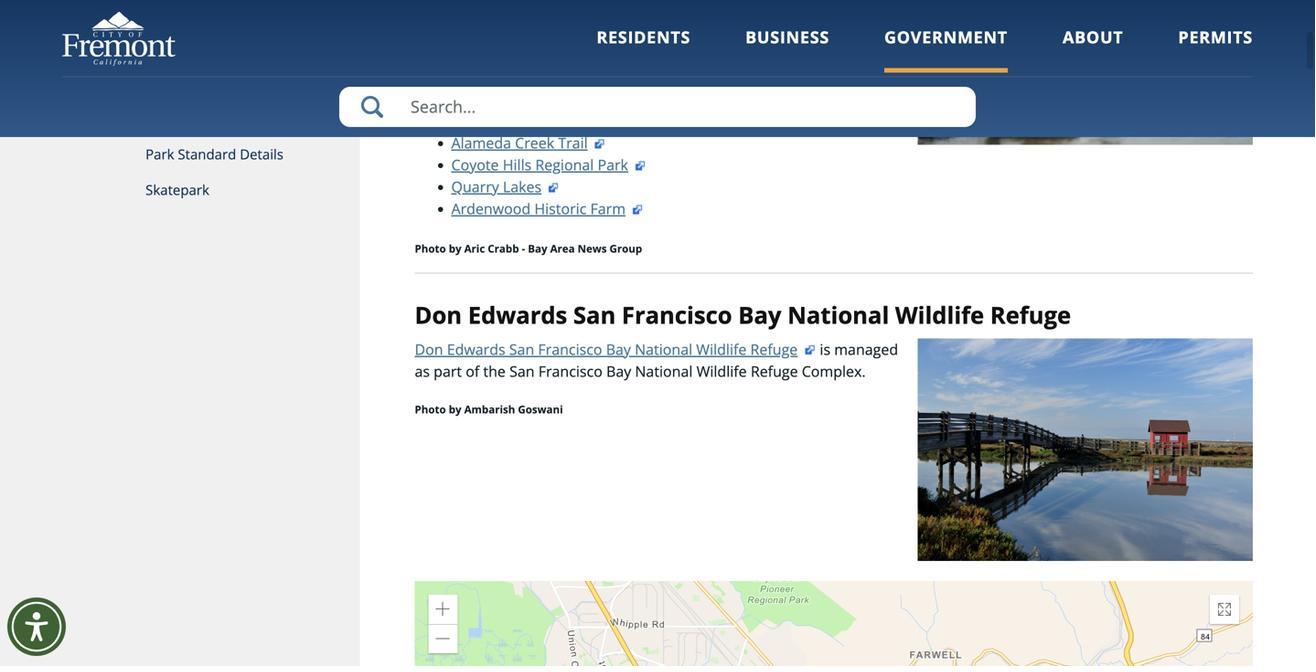 Task type: describe. For each thing, give the bounding box(es) containing it.
alameda creek trail link
[[451, 133, 606, 153]]

0 vertical spatial francisco
[[622, 299, 732, 331]]

photo by ambarish goswani image
[[918, 339, 1253, 561]]

mission peak regional preserve link
[[451, 111, 684, 131]]

aric
[[464, 241, 485, 256]]

ambarish
[[464, 402, 515, 417]]

photo by aric crabb - bay area news group
[[415, 241, 642, 256]]

quarry
[[451, 177, 499, 197]]

mission peak regional preserve alameda creek trail coyote hills regional park quarry lakes ardenwood historic farm
[[451, 111, 666, 219]]

trail
[[558, 133, 588, 153]]

1 don from the top
[[415, 299, 462, 331]]

Search text field
[[339, 87, 976, 127]]

1 vertical spatial national
[[635, 340, 692, 359]]

francisco inside is managed as part of the san francisco bay national wildlife refuge complex.
[[538, 361, 602, 381]]

permits
[[1178, 26, 1253, 48]]

park inside mission peak regional preserve alameda creek trail coyote hills regional park quarry lakes ardenwood historic farm
[[598, 155, 628, 175]]

hills
[[503, 155, 532, 175]]

0 vertical spatial national
[[787, 299, 889, 331]]

1 don edwards san francisco bay national wildlife refuge from the top
[[415, 299, 1071, 331]]

of
[[466, 361, 479, 381]]

preserve
[[606, 111, 666, 131]]

news
[[578, 241, 607, 256]]

0 vertical spatial wildlife
[[895, 299, 984, 331]]

skatepark
[[146, 181, 209, 199]]

part
[[434, 361, 462, 381]]

2 don from the top
[[415, 340, 443, 359]]

ardenwood
[[451, 199, 531, 219]]

1 vertical spatial wildlife
[[696, 340, 747, 359]]

alameda
[[451, 133, 511, 153]]

1 vertical spatial edwards
[[447, 340, 505, 359]]

0 vertical spatial edwards
[[468, 299, 567, 331]]

-
[[522, 241, 525, 256]]

government
[[884, 26, 1008, 48]]

details
[[240, 145, 283, 164]]

residents link
[[597, 26, 691, 73]]

is
[[820, 340, 830, 359]]

don edwards san francisco bay national wildlife refuge inside don edwards san francisco bay national wildlife refuge link
[[415, 340, 798, 359]]

government link
[[884, 26, 1008, 73]]

farm
[[590, 199, 626, 219]]

creek
[[515, 133, 554, 153]]

area
[[550, 241, 575, 256]]

about
[[1063, 26, 1123, 48]]

business link
[[745, 26, 829, 73]]

photo by ambarish goswani
[[415, 402, 563, 417]]



Task type: vqa. For each thing, say whether or not it's contained in the screenshot.
Photo by Ambarish Goswani
yes



Task type: locate. For each thing, give the bounding box(es) containing it.
don edwards san francisco bay national wildlife refuge up is
[[415, 299, 1071, 331]]

standard
[[178, 145, 236, 164]]

2 vertical spatial refuge
[[751, 361, 798, 381]]

photo
[[415, 241, 446, 256], [415, 402, 446, 417]]

2 vertical spatial national
[[635, 361, 693, 381]]

park up skatepark
[[146, 145, 174, 164]]

goswani
[[518, 402, 563, 417]]

don edwards san francisco bay national wildlife refuge
[[415, 299, 1071, 331], [415, 340, 798, 359]]

lakes
[[503, 177, 542, 197]]

coyote
[[451, 155, 499, 175]]

historic
[[534, 199, 587, 219]]

edwards up of
[[447, 340, 505, 359]]

permits link
[[1178, 26, 1253, 73]]

park standard details link
[[62, 137, 360, 173]]

by left aric
[[449, 241, 461, 256]]

0 vertical spatial san
[[573, 299, 616, 331]]

edwards up the on the bottom left of the page
[[468, 299, 567, 331]]

regional up trail
[[544, 111, 602, 131]]

san up "goswani"
[[509, 340, 534, 359]]

enter fullscreen image
[[1217, 603, 1232, 617]]

1 vertical spatial by
[[449, 402, 461, 417]]

regional down trail
[[535, 155, 594, 175]]

is managed as part of the san francisco bay national wildlife refuge complex.
[[415, 340, 898, 381]]

1 vertical spatial regional
[[535, 155, 594, 175]]

don edwards san francisco bay national wildlife refuge up "goswani"
[[415, 340, 798, 359]]

park standard details
[[146, 145, 283, 164]]

by
[[449, 241, 461, 256], [449, 402, 461, 417]]

by for ambarish
[[449, 402, 461, 417]]

2 vertical spatial wildlife
[[696, 361, 747, 381]]

photo by aric crabb - bay area news group image
[[918, 0, 1253, 145]]

mission
[[451, 111, 504, 131]]

as
[[415, 361, 430, 381]]

0 vertical spatial photo
[[415, 241, 446, 256]]

1 vertical spatial don
[[415, 340, 443, 359]]

coyote hills regional park link
[[451, 155, 647, 175]]

photo for photo by aric crabb - bay area news group
[[415, 241, 446, 256]]

national inside is managed as part of the san francisco bay national wildlife refuge complex.
[[635, 361, 693, 381]]

0 vertical spatial don
[[415, 299, 462, 331]]

2 photo from the top
[[415, 402, 446, 417]]

francisco
[[622, 299, 732, 331], [538, 340, 602, 359], [538, 361, 602, 381]]

0 vertical spatial regional
[[544, 111, 602, 131]]

1 vertical spatial photo
[[415, 402, 446, 417]]

group
[[609, 241, 642, 256]]

2 don edwards san francisco bay national wildlife refuge from the top
[[415, 340, 798, 359]]

wildlife
[[895, 299, 984, 331], [696, 340, 747, 359], [696, 361, 747, 381]]

refuge
[[990, 299, 1071, 331], [750, 340, 798, 359], [751, 361, 798, 381]]

0 vertical spatial by
[[449, 241, 461, 256]]

the
[[483, 361, 506, 381]]

photo down as
[[415, 402, 446, 417]]

don edwards san francisco bay national wildlife refuge link
[[415, 339, 1253, 561]]

wildlife inside is managed as part of the san francisco bay national wildlife refuge complex.
[[696, 361, 747, 381]]

regional
[[544, 111, 602, 131], [535, 155, 594, 175]]

crabb
[[488, 241, 519, 256]]

don up part
[[415, 299, 462, 331]]

don
[[415, 299, 462, 331], [415, 340, 443, 359]]

ardenwood historic farm link
[[451, 199, 644, 219]]

national
[[787, 299, 889, 331], [635, 340, 692, 359], [635, 361, 693, 381]]

san right the on the bottom left of the page
[[509, 361, 535, 381]]

2 vertical spatial francisco
[[538, 361, 602, 381]]

1 vertical spatial san
[[509, 340, 534, 359]]

1 photo from the top
[[415, 241, 446, 256]]

1 horizontal spatial park
[[598, 155, 628, 175]]

by for aric
[[449, 241, 461, 256]]

skatepark link
[[62, 173, 360, 209]]

park up farm
[[598, 155, 628, 175]]

photo for photo by ambarish goswani
[[415, 402, 446, 417]]

managed
[[834, 340, 898, 359]]

1 vertical spatial francisco
[[538, 340, 602, 359]]

1 vertical spatial don edwards san francisco bay national wildlife refuge
[[415, 340, 798, 359]]

edwards
[[468, 299, 567, 331], [447, 340, 505, 359]]

1 by from the top
[[449, 241, 461, 256]]

this map is not accessible, please proceed to the list below application
[[415, 582, 1253, 667]]

refuge inside is managed as part of the san francisco bay national wildlife refuge complex.
[[751, 361, 798, 381]]

0 vertical spatial don edwards san francisco bay national wildlife refuge
[[415, 299, 1071, 331]]

san
[[573, 299, 616, 331], [509, 340, 534, 359], [509, 361, 535, 381]]

bay
[[528, 241, 547, 256], [738, 299, 781, 331], [606, 340, 631, 359], [606, 361, 631, 381]]

2 by from the top
[[449, 402, 461, 417]]

0 vertical spatial refuge
[[990, 299, 1071, 331]]

by left ambarish
[[449, 402, 461, 417]]

residents
[[597, 26, 691, 48]]

peak
[[507, 111, 540, 131]]

don up as
[[415, 340, 443, 359]]

application
[[415, 582, 1253, 667]]

san inside is managed as part of the san francisco bay national wildlife refuge complex.
[[509, 361, 535, 381]]

san down news
[[573, 299, 616, 331]]

park
[[146, 145, 174, 164], [598, 155, 628, 175]]

2 vertical spatial san
[[509, 361, 535, 381]]

about link
[[1063, 26, 1123, 73]]

business
[[745, 26, 829, 48]]

bay inside is managed as part of the san francisco bay national wildlife refuge complex.
[[606, 361, 631, 381]]

quarry lakes link
[[451, 177, 560, 197]]

0 horizontal spatial park
[[146, 145, 174, 164]]

complex.
[[802, 361, 866, 381]]

1 vertical spatial refuge
[[750, 340, 798, 359]]

photo left aric
[[415, 241, 446, 256]]



